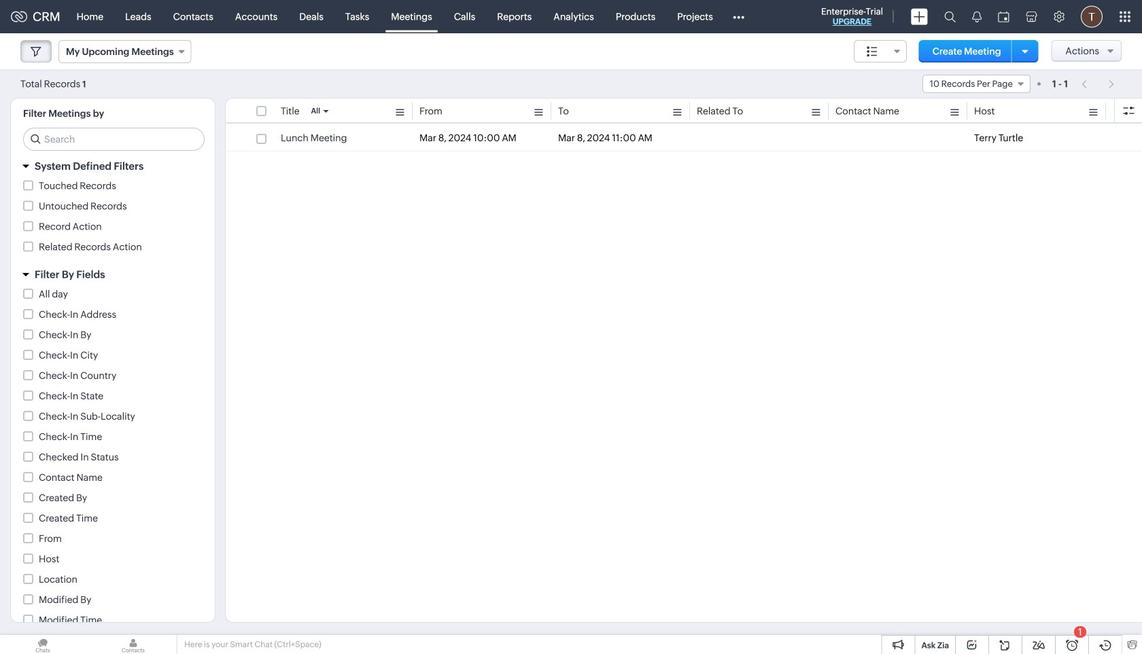 Task type: locate. For each thing, give the bounding box(es) containing it.
logo image
[[11, 11, 27, 22]]

None field
[[58, 40, 192, 63], [854, 40, 907, 63], [923, 75, 1031, 93], [58, 40, 192, 63], [923, 75, 1031, 93]]

search element
[[936, 0, 964, 33]]

profile image
[[1081, 6, 1103, 28]]

navigation
[[1075, 74, 1122, 94]]

contacts image
[[90, 636, 176, 655]]

create menu image
[[911, 8, 928, 25]]

Other Modules field
[[724, 6, 753, 28]]



Task type: describe. For each thing, give the bounding box(es) containing it.
size image
[[867, 46, 878, 58]]

chats image
[[0, 636, 86, 655]]

signals image
[[972, 11, 982, 22]]

create menu element
[[903, 0, 936, 33]]

Search text field
[[24, 129, 204, 150]]

search image
[[945, 11, 956, 22]]

calendar image
[[998, 11, 1010, 22]]

signals element
[[964, 0, 990, 33]]

none field size
[[854, 40, 907, 63]]

profile element
[[1073, 0, 1111, 33]]



Task type: vqa. For each thing, say whether or not it's contained in the screenshot.
Button
no



